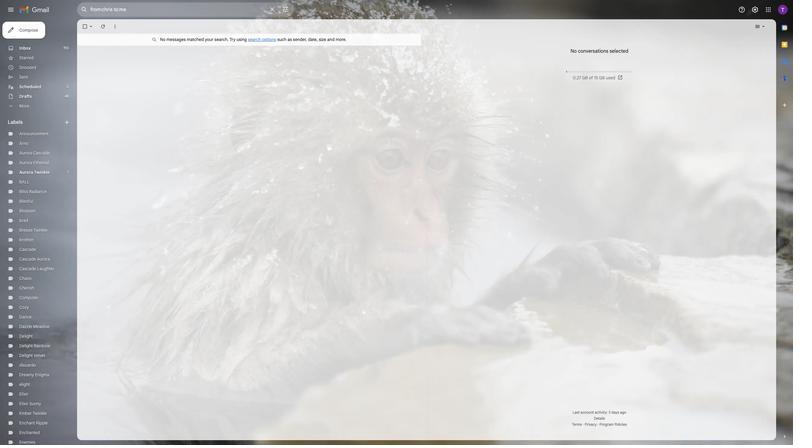 Task type: describe. For each thing, give the bounding box(es) containing it.
computer
[[19, 295, 38, 301]]

terms
[[573, 422, 583, 427]]

drafts link
[[19, 94, 32, 99]]

more
[[19, 103, 29, 109]]

inbox
[[19, 46, 31, 51]]

brad link
[[19, 218, 28, 223]]

dreamy
[[19, 372, 34, 378]]

selected
[[610, 48, 629, 54]]

elight
[[19, 382, 30, 387]]

main menu image
[[7, 6, 14, 13]]

delight for delight velvet
[[19, 353, 33, 358]]

last account activity: 3 days ago details terms · privacy · program policies
[[573, 410, 628, 427]]

cascade laughter
[[19, 266, 54, 272]]

support image
[[739, 6, 746, 13]]

elight link
[[19, 382, 30, 387]]

settings image
[[752, 6, 760, 13]]

dreamy enigma
[[19, 372, 49, 378]]

1 · from the left
[[584, 422, 584, 427]]

dreamy enigma link
[[19, 372, 49, 378]]

program policies link
[[600, 422, 628, 427]]

ago
[[621, 410, 627, 415]]

dazzle meadow link
[[19, 324, 49, 329]]

cascade link
[[19, 247, 36, 252]]

arno link
[[19, 141, 29, 146]]

as
[[288, 37, 292, 42]]

elixir sunny
[[19, 401, 41, 407]]

elixir sunny link
[[19, 401, 41, 407]]

of
[[590, 75, 594, 80]]

ethereal
[[33, 160, 49, 165]]

aurora cascade
[[19, 150, 50, 156]]

no conversations selected main content
[[77, 19, 777, 440]]

blissful link
[[19, 199, 33, 204]]

laughter
[[37, 266, 54, 272]]

compose button
[[2, 22, 45, 39]]

announcement
[[19, 131, 48, 137]]

twinkle for aurora twinkle
[[34, 170, 50, 175]]

aurora twinkle
[[19, 170, 50, 175]]

elixir for elixir sunny
[[19, 401, 28, 407]]

enchanted
[[19, 430, 40, 436]]

3
[[609, 410, 611, 415]]

arno
[[19, 141, 29, 146]]

2 gb from the left
[[600, 75, 605, 80]]

chaos link
[[19, 276, 31, 281]]

toggle split pane mode image
[[755, 24, 761, 30]]

aurora ethereal link
[[19, 160, 49, 165]]

terms link
[[573, 422, 583, 427]]

aurora ethereal
[[19, 160, 49, 165]]

size
[[319, 37, 327, 42]]

messages
[[167, 37, 186, 42]]

matched
[[187, 37, 204, 42]]

details link
[[595, 416, 606, 421]]

discardo
[[19, 363, 36, 368]]

delight for delight link
[[19, 334, 33, 339]]

policies
[[615, 422, 628, 427]]

brad
[[19, 218, 28, 223]]

labels navigation
[[0, 19, 77, 445]]

cozy
[[19, 305, 29, 310]]

last
[[573, 410, 580, 415]]

search.
[[215, 37, 229, 42]]

dazzle meadow
[[19, 324, 49, 329]]

aurora for aurora ethereal
[[19, 160, 32, 165]]

more button
[[0, 101, 72, 111]]

cascade aurora
[[19, 257, 50, 262]]

delight velvet
[[19, 353, 45, 358]]

search options link
[[248, 37, 277, 42]]

sunny
[[29, 401, 41, 407]]

computer link
[[19, 295, 38, 301]]

dance link
[[19, 314, 32, 320]]

such
[[278, 37, 287, 42]]

enchanted link
[[19, 430, 40, 436]]

breeze twinkle link
[[19, 228, 48, 233]]

try
[[230, 37, 236, 42]]

twinkle for ember twinkle
[[33, 411, 47, 416]]

scheduled
[[19, 84, 41, 90]]

bliss radiance
[[19, 189, 47, 194]]

ball link
[[19, 179, 29, 185]]

cherish link
[[19, 285, 34, 291]]

brother
[[19, 237, 34, 243]]

bliss
[[19, 189, 28, 194]]

your
[[205, 37, 214, 42]]

2
[[67, 84, 69, 89]]

snoozed link
[[19, 65, 36, 70]]



Task type: vqa. For each thing, say whether or not it's contained in the screenshot.
the Blossom link
yes



Task type: locate. For each thing, give the bounding box(es) containing it.
cascade down brother
[[19, 247, 36, 252]]

delight velvet link
[[19, 353, 45, 358]]

2 vertical spatial delight
[[19, 353, 33, 358]]

sent
[[19, 74, 28, 80]]

· right the terms
[[584, 422, 584, 427]]

cascade up ethereal
[[33, 150, 50, 156]]

None search field
[[77, 2, 294, 17]]

elixir
[[19, 392, 28, 397], [19, 401, 28, 407]]

delight rainbow link
[[19, 343, 50, 349]]

ember twinkle link
[[19, 411, 47, 416]]

delight for delight rainbow
[[19, 343, 33, 349]]

0 vertical spatial delight
[[19, 334, 33, 339]]

cascade for cascade aurora
[[19, 257, 36, 262]]

search mail image
[[79, 4, 90, 15]]

program
[[600, 422, 614, 427]]

sent link
[[19, 74, 28, 80]]

cascade laughter link
[[19, 266, 54, 272]]

clear search image
[[266, 3, 279, 15]]

privacy link
[[585, 422, 597, 427]]

details
[[595, 416, 606, 421]]

breeze
[[19, 228, 33, 233]]

None checkbox
[[82, 24, 88, 30]]

0 horizontal spatial gb
[[583, 75, 589, 80]]

aurora cascade link
[[19, 150, 50, 156]]

refresh image
[[100, 24, 106, 30]]

cascade for cascade laughter
[[19, 266, 36, 272]]

1
[[67, 170, 69, 175]]

delight down delight link
[[19, 343, 33, 349]]

blossom link
[[19, 208, 35, 214]]

0 vertical spatial twinkle
[[34, 170, 50, 175]]

aurora up 'ball'
[[19, 170, 33, 175]]

starred link
[[19, 55, 34, 61]]

more image
[[112, 24, 118, 30]]

aurora down arno
[[19, 150, 32, 156]]

0 horizontal spatial no
[[160, 37, 166, 42]]

date,
[[308, 37, 318, 42]]

gmail image
[[19, 4, 52, 16]]

dance
[[19, 314, 32, 320]]

0.27
[[573, 75, 582, 80]]

Search mail text field
[[90, 7, 265, 13]]

enchant
[[19, 420, 35, 426]]

follow link to manage storage image
[[618, 75, 624, 81]]

blossom
[[19, 208, 35, 214]]

aurora up laughter
[[37, 257, 50, 262]]

0 vertical spatial elixir
[[19, 392, 28, 397]]

1 vertical spatial twinkle
[[33, 228, 48, 233]]

1 gb from the left
[[583, 75, 589, 80]]

no left messages
[[160, 37, 166, 42]]

no for no conversations selected
[[571, 48, 577, 54]]

no left conversations
[[571, 48, 577, 54]]

gb left of on the top of the page
[[583, 75, 589, 80]]

twinkle down ethereal
[[34, 170, 50, 175]]

cascade
[[33, 150, 50, 156], [19, 247, 36, 252], [19, 257, 36, 262], [19, 266, 36, 272]]

brother link
[[19, 237, 34, 243]]

conversations
[[579, 48, 609, 54]]

aurora for aurora cascade
[[19, 150, 32, 156]]

privacy
[[585, 422, 597, 427]]

0.27 gb of 15 gb used
[[573, 75, 616, 80]]

2 elixir from the top
[[19, 401, 28, 407]]

options
[[262, 37, 277, 42]]

1 horizontal spatial ·
[[598, 422, 599, 427]]

2 delight from the top
[[19, 343, 33, 349]]

advanced search options image
[[280, 3, 292, 15]]

no messages matched your search. try using search options such as sender, date, size and more.
[[160, 37, 347, 42]]

tab list
[[777, 19, 794, 424]]

15
[[595, 75, 599, 80]]

scheduled link
[[19, 84, 41, 90]]

1 delight from the top
[[19, 334, 33, 339]]

3 delight from the top
[[19, 353, 33, 358]]

1 elixir from the top
[[19, 392, 28, 397]]

enchant ripple link
[[19, 420, 48, 426]]

bliss radiance link
[[19, 189, 47, 194]]

aurora up aurora twinkle
[[19, 160, 32, 165]]

meadow
[[33, 324, 49, 329]]

twinkle
[[34, 170, 50, 175], [33, 228, 48, 233], [33, 411, 47, 416]]

enchant ripple
[[19, 420, 48, 426]]

ripple
[[36, 420, 48, 426]]

elixir down elight
[[19, 392, 28, 397]]

delight rainbow
[[19, 343, 50, 349]]

aurora twinkle link
[[19, 170, 50, 175]]

aurora for aurora twinkle
[[19, 170, 33, 175]]

rainbow
[[34, 343, 50, 349]]

·
[[584, 422, 584, 427], [598, 422, 599, 427]]

twinkle for breeze twinkle
[[33, 228, 48, 233]]

0 vertical spatial no
[[160, 37, 166, 42]]

1 vertical spatial delight
[[19, 343, 33, 349]]

cozy link
[[19, 305, 29, 310]]

no conversations selected
[[571, 48, 629, 54]]

cascade down cascade link
[[19, 257, 36, 262]]

no for no messages matched your search. try using search options such as sender, date, size and more.
[[160, 37, 166, 42]]

delight up discardo link
[[19, 353, 33, 358]]

chaos
[[19, 276, 31, 281]]

gb
[[583, 75, 589, 80], [600, 75, 605, 80]]

cherish
[[19, 285, 34, 291]]

used
[[607, 75, 616, 80]]

sender,
[[293, 37, 307, 42]]

0 horizontal spatial ·
[[584, 422, 584, 427]]

search
[[248, 37, 261, 42]]

and
[[328, 37, 335, 42]]

activity:
[[596, 410, 608, 415]]

more.
[[336, 37, 347, 42]]

aurora
[[19, 150, 32, 156], [19, 160, 32, 165], [19, 170, 33, 175], [37, 257, 50, 262]]

gb right 15
[[600, 75, 605, 80]]

cascade up chaos 'link'
[[19, 266, 36, 272]]

twinkle up ripple
[[33, 411, 47, 416]]

cascade aurora link
[[19, 257, 50, 262]]

1 vertical spatial elixir
[[19, 401, 28, 407]]

elixir down elixir link
[[19, 401, 28, 407]]

ember twinkle
[[19, 411, 47, 416]]

labels heading
[[8, 119, 64, 125]]

days
[[612, 410, 620, 415]]

snoozed
[[19, 65, 36, 70]]

elixir for elixir link
[[19, 392, 28, 397]]

2 vertical spatial twinkle
[[33, 411, 47, 416]]

twinkle right the breeze
[[33, 228, 48, 233]]

breeze twinkle
[[19, 228, 48, 233]]

1 vertical spatial no
[[571, 48, 577, 54]]

cascade for cascade link
[[19, 247, 36, 252]]

48
[[65, 94, 69, 99]]

blissful
[[19, 199, 33, 204]]

inbox link
[[19, 46, 31, 51]]

elixir link
[[19, 392, 28, 397]]

1 horizontal spatial no
[[571, 48, 577, 54]]

labels
[[8, 119, 23, 125]]

announcement link
[[19, 131, 48, 137]]

none checkbox inside no conversations selected main content
[[82, 24, 88, 30]]

dazzle
[[19, 324, 32, 329]]

drafts
[[19, 94, 32, 99]]

2 · from the left
[[598, 422, 599, 427]]

compose
[[19, 27, 38, 33]]

1 horizontal spatial gb
[[600, 75, 605, 80]]

delight down dazzle
[[19, 334, 33, 339]]

enigma
[[35, 372, 49, 378]]

starred
[[19, 55, 34, 61]]

· down details link
[[598, 422, 599, 427]]



